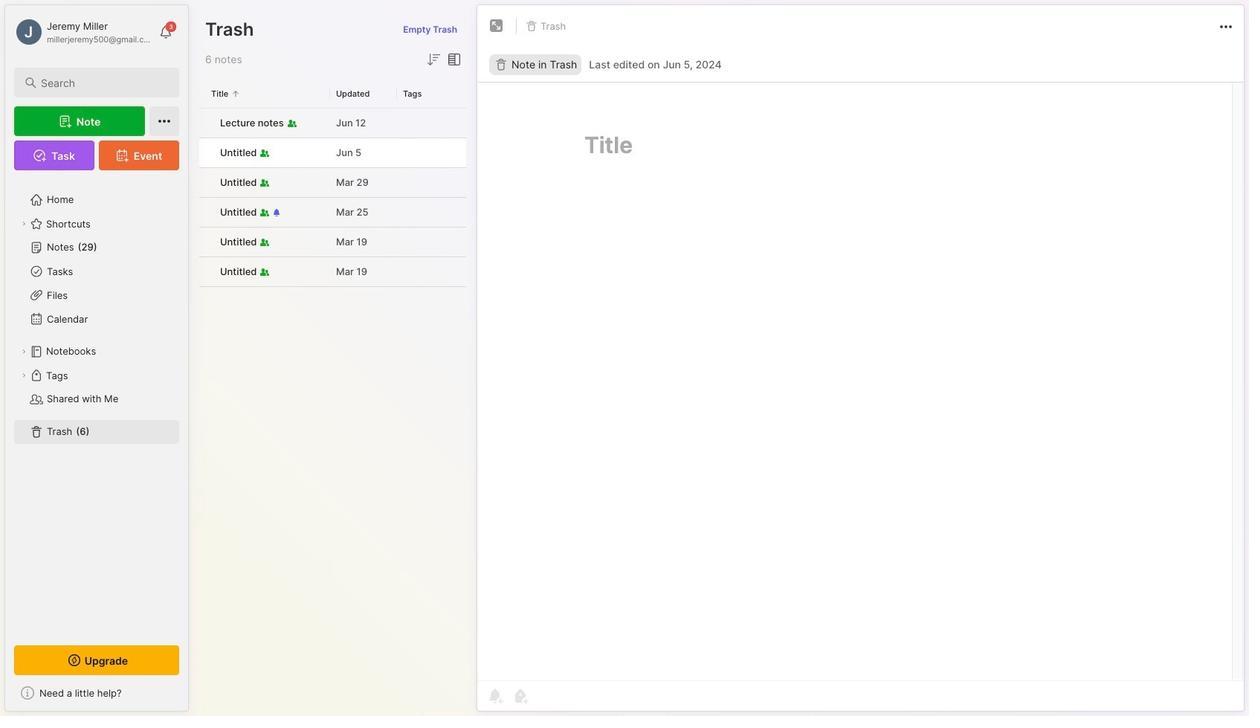Task type: locate. For each thing, give the bounding box(es) containing it.
expand notebooks image
[[19, 347, 28, 356]]

4 cell from the top
[[199, 198, 211, 227]]

NEED A LITTLE HELP? field
[[5, 681, 188, 705]]

cell
[[199, 109, 211, 138], [199, 138, 211, 167], [199, 168, 211, 197], [199, 198, 211, 227], [199, 228, 211, 257], [199, 257, 211, 286]]

row group
[[199, 109, 466, 288]]

click to collapse image
[[183, 686, 194, 704]]

add tag image
[[512, 687, 529, 705]]

1 cell from the top
[[199, 109, 211, 138]]

None search field
[[41, 74, 166, 91]]

add a reminder image
[[486, 687, 504, 705]]



Task type: describe. For each thing, give the bounding box(es) containing it.
more actions image
[[1217, 18, 1235, 36]]

Search text field
[[41, 76, 166, 90]]

none search field inside the main element
[[41, 74, 166, 91]]

note window element
[[477, 4, 1245, 715]]

View options field
[[442, 51, 463, 68]]

6 cell from the top
[[199, 257, 211, 286]]

Account field
[[14, 17, 152, 47]]

3 cell from the top
[[199, 168, 211, 197]]

Sort options field
[[425, 51, 442, 68]]

2 cell from the top
[[199, 138, 211, 167]]

Note Editor text field
[[477, 82, 1244, 680]]

expand note image
[[488, 17, 506, 35]]

expand tags image
[[19, 371, 28, 380]]

5 cell from the top
[[199, 228, 211, 257]]

More actions field
[[1217, 16, 1235, 36]]

main element
[[0, 0, 193, 716]]



Task type: vqa. For each thing, say whether or not it's contained in the screenshot.
tree
no



